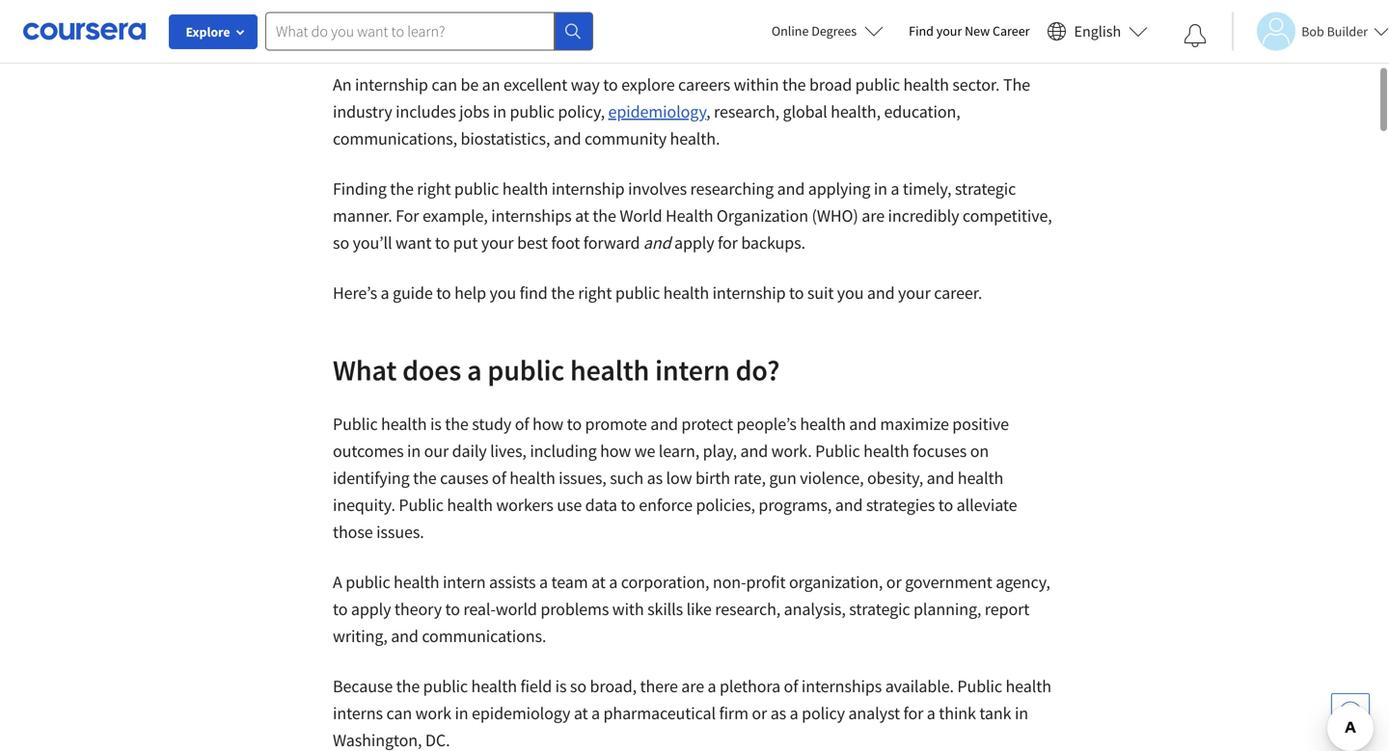 Task type: describe. For each thing, give the bounding box(es) containing it.
can inside an internship can be an excellent way to explore careers within the broad public health sector. the industry includes jobs in public policy,
[[432, 74, 457, 96]]

applying
[[808, 178, 871, 200]]

our
[[424, 440, 449, 462]]

to left alleviate
[[939, 495, 954, 516]]

the down our
[[413, 467, 437, 489]]

sector.
[[953, 74, 1000, 96]]

research, inside a public health intern assists a team at a corporation, non-profit organization, or government agency, to apply theory to real-world problems with skills like research, analysis, strategic planning, report writing, and communications.
[[715, 599, 781, 620]]

strategic inside "finding the right public health internship involves researching and applying in a timely, strategic manner. for example, internships at the world health organization (who) are incredibly competitive, so you'll want to put your best foot forward"
[[955, 178, 1016, 200]]

outcomes
[[333, 440, 404, 462]]

as inside public health is the study of how to promote and protect people's health and maximize positive outcomes in our daily lives, including how we learn, play, and work. public health focuses on identifying the causes of health issues, such as low birth rate, gun violence, obesity, and health inequity. public health workers use data to enforce policies, programs, and strategies to alleviate those issues.
[[647, 467, 663, 489]]

global
[[783, 101, 828, 123]]

an
[[482, 74, 500, 96]]

people's
[[737, 413, 797, 435]]

for inside because the public health field is so broad, there are a plethora of internships available. public health interns can work in epidemiology at a pharmaceutical firm or as a policy analyst for a think tank in washington, dc.
[[904, 703, 924, 725]]

a left 'plethora'
[[708, 676, 716, 698]]

bob builder
[[1302, 23, 1368, 40]]

1 horizontal spatial your
[[898, 282, 931, 304]]

because
[[333, 676, 393, 698]]

alleviate
[[957, 495, 1017, 516]]

intern inside a public health intern assists a team at a corporation, non-profit organization, or government agency, to apply theory to real-world problems with skills like research, analysis, strategic planning, report writing, and communications.
[[443, 572, 486, 593]]

finding the right public health internship involves researching and applying in a timely, strategic manner. for example, internships at the world health organization (who) are incredibly competitive, so you'll want to put your best foot forward
[[333, 178, 1052, 254]]

career.
[[934, 282, 983, 304]]

want
[[396, 232, 432, 254]]

non-
[[713, 572, 746, 593]]

public up study
[[488, 352, 565, 388]]

guide
[[393, 282, 433, 304]]

here's a guide to help you find the right public health internship to suit you and your career.
[[333, 282, 983, 304]]

bob builder button
[[1232, 12, 1389, 51]]

careers
[[678, 74, 731, 96]]

2 you from the left
[[837, 282, 864, 304]]

lives,
[[490, 440, 527, 462]]

there
[[640, 676, 678, 698]]

use
[[557, 495, 582, 516]]

health up "workers"
[[510, 467, 555, 489]]

public down excellent
[[510, 101, 555, 123]]

or inside because the public health field is so broad, there are a plethora of internships available. public health interns can work in epidemiology at a pharmaceutical firm or as a policy analyst for a think tank in washington, dc.
[[752, 703, 767, 725]]

causes
[[440, 467, 489, 489]]

epidemiology link
[[608, 101, 706, 123]]

field
[[521, 676, 552, 698]]

daily
[[452, 440, 487, 462]]

learn,
[[659, 440, 700, 462]]

explore button
[[169, 14, 258, 49]]

health inside "finding the right public health internship involves researching and applying in a timely, strategic manner. for example, internships at the world health organization (who) are incredibly competitive, so you'll want to put your best foot forward"
[[503, 178, 548, 200]]

1 horizontal spatial right
[[578, 282, 612, 304]]

epidemiology inside because the public health field is so broad, there are a plethora of internships available. public health interns can work in epidemiology at a pharmaceutical firm or as a policy analyst for a think tank in washington, dc.
[[472, 703, 571, 725]]

be
[[461, 74, 479, 96]]

and right the suit
[[867, 282, 895, 304]]

identifying
[[333, 467, 410, 489]]

and down world
[[643, 232, 671, 254]]

internship inside an internship can be an excellent way to explore careers within the broad public health sector. the industry includes jobs in public policy,
[[355, 74, 428, 96]]

public inside because the public health field is so broad, there are a plethora of internships available. public health interns can work in epidemiology at a pharmaceutical firm or as a policy analyst for a think tank in washington, dc.
[[958, 676, 1003, 698]]

a up the with
[[609, 572, 618, 593]]

are inside because the public health field is so broad, there are a plethora of internships available. public health interns can work in epidemiology at a pharmaceutical firm or as a policy analyst for a think tank in washington, dc.
[[681, 676, 704, 698]]

what does a public health intern do?
[[333, 352, 780, 388]]

0 vertical spatial for
[[718, 232, 738, 254]]

involves
[[628, 178, 687, 200]]

public up health,
[[855, 74, 900, 96]]

find your new career link
[[899, 19, 1040, 43]]

you'll
[[353, 232, 392, 254]]

new
[[965, 22, 990, 40]]

protect
[[682, 413, 733, 435]]

a down broad,
[[591, 703, 600, 725]]

public inside "finding the right public health internship involves researching and applying in a timely, strategic manner. for example, internships at the world health organization (who) are incredibly competitive, so you'll want to put your best foot forward"
[[454, 178, 499, 200]]

health down causes
[[447, 495, 493, 516]]

analyst
[[849, 703, 900, 725]]

firm
[[719, 703, 749, 725]]

government
[[905, 572, 993, 593]]

planning,
[[914, 599, 982, 620]]

0 vertical spatial how
[[533, 413, 564, 435]]

, research, global health, education, communications, biostatistics, and community health.
[[333, 101, 961, 150]]

at inside "finding the right public health internship involves researching and applying in a timely, strategic manner. for example, internships at the world health organization (who) are incredibly competitive, so you'll want to put your best foot forward"
[[575, 205, 589, 227]]

incredibly
[[888, 205, 959, 227]]

english
[[1074, 22, 1121, 41]]

way
[[571, 74, 600, 96]]

a inside "finding the right public health internship involves researching and applying in a timely, strategic manner. for example, internships at the world health organization (who) are incredibly competitive, so you'll want to put your best foot forward"
[[891, 178, 900, 200]]

includes
[[396, 101, 456, 123]]

public up 'violence,'
[[815, 440, 860, 462]]

on
[[970, 440, 989, 462]]

help center image
[[1339, 701, 1362, 725]]

corporation,
[[621, 572, 710, 593]]

what
[[333, 352, 397, 388]]

theory
[[395, 599, 442, 620]]

0 vertical spatial epidemiology
[[608, 101, 706, 123]]

health down on
[[958, 467, 1004, 489]]

show notifications image
[[1184, 24, 1207, 47]]

1 horizontal spatial of
[[515, 413, 529, 435]]

bob
[[1302, 23, 1325, 40]]

because the public health field is so broad, there are a plethora of internships available. public health interns can work in epidemiology at a pharmaceutical firm or as a policy analyst for a think tank in washington, dc.
[[333, 676, 1052, 752]]

so inside because the public health field is so broad, there are a plethora of internships available. public health interns can work in epidemiology at a pharmaceutical firm or as a policy analyst for a think tank in washington, dc.
[[570, 676, 587, 698]]

or inside a public health intern assists a team at a corporation, non-profit organization, or government agency, to apply theory to real-world problems with skills like research, analysis, strategic planning, report writing, and communications.
[[887, 572, 902, 593]]

problems
[[541, 599, 609, 620]]

study
[[472, 413, 512, 435]]

public inside because the public health field is so broad, there are a plethora of internships available. public health interns can work in epidemiology at a pharmaceutical firm or as a policy analyst for a think tank in washington, dc.
[[423, 676, 468, 698]]

low
[[666, 467, 692, 489]]

here's
[[333, 282, 377, 304]]

to right the data
[[621, 495, 636, 516]]

manner.
[[333, 205, 392, 227]]

a right does
[[467, 352, 482, 388]]

is inside public health is the study of how to promote and protect people's health and maximize positive outcomes in our daily lives, including how we learn, play, and work. public health focuses on identifying the causes of health issues, such as low birth rate, gun violence, obesity, and health inequity. public health workers use data to enforce policies, programs, and strategies to alleviate those issues.
[[430, 413, 442, 435]]

public health is the study of how to promote and protect people's health and maximize positive outcomes in our daily lives, including how we learn, play, and work. public health focuses on identifying the causes of health issues, such as low birth rate, gun violence, obesity, and health inequity. public health workers use data to enforce policies, programs, and strategies to alleviate those issues.
[[333, 413, 1017, 543]]

to left real-
[[445, 599, 460, 620]]

help
[[455, 282, 486, 304]]

and up rate,
[[741, 440, 768, 462]]

like
[[687, 599, 712, 620]]

2 horizontal spatial internship
[[713, 282, 786, 304]]

promote
[[585, 413, 647, 435]]

and apply for backups.
[[643, 232, 809, 254]]

organization,
[[789, 572, 883, 593]]

research, inside , research, global health, education, communications, biostatistics, and community health.
[[714, 101, 780, 123]]

industry
[[333, 101, 392, 123]]

the up for
[[390, 178, 414, 200]]

example,
[[423, 205, 488, 227]]

health up our
[[381, 413, 427, 435]]

issues,
[[559, 467, 607, 489]]

foot
[[551, 232, 580, 254]]

What do you want to learn? text field
[[265, 12, 555, 51]]

communications.
[[422, 626, 546, 647]]

apply inside a public health intern assists a team at a corporation, non-profit organization, or government agency, to apply theory to real-world problems with skills like research, analysis, strategic planning, report writing, and communications.
[[351, 599, 391, 620]]

profit
[[746, 572, 786, 593]]

(who)
[[812, 205, 859, 227]]

,
[[706, 101, 711, 123]]

public down forward
[[615, 282, 660, 304]]

world
[[620, 205, 662, 227]]

health down and apply for backups.
[[664, 282, 709, 304]]

health.
[[670, 128, 720, 150]]



Task type: locate. For each thing, give the bounding box(es) containing it.
0 vertical spatial are
[[862, 205, 885, 227]]

to down 'a'
[[333, 599, 348, 620]]

health up tank
[[1006, 676, 1052, 698]]

work.
[[772, 440, 812, 462]]

policy
[[802, 703, 845, 725]]

1 horizontal spatial how
[[600, 440, 631, 462]]

so left broad,
[[570, 676, 587, 698]]

0 vertical spatial or
[[887, 572, 902, 593]]

are right the there
[[681, 676, 704, 698]]

policy,
[[558, 101, 605, 123]]

of
[[515, 413, 529, 435], [492, 467, 506, 489], [784, 676, 798, 698]]

2 horizontal spatial your
[[937, 22, 962, 40]]

public up example,
[[454, 178, 499, 200]]

and down theory
[[391, 626, 419, 647]]

research,
[[714, 101, 780, 123], [715, 599, 781, 620]]

0 horizontal spatial how
[[533, 413, 564, 435]]

violence,
[[800, 467, 864, 489]]

epidemiology down field
[[472, 703, 571, 725]]

and up organization at the right top of the page
[[777, 178, 805, 200]]

strategic up competitive,
[[955, 178, 1016, 200]]

maximize
[[880, 413, 949, 435]]

organization
[[717, 205, 809, 227]]

and inside "finding the right public health internship involves researching and applying in a timely, strategic manner. for example, internships at the world health organization (who) are incredibly competitive, so you'll want to put your best foot forward"
[[777, 178, 805, 200]]

best
[[517, 232, 548, 254]]

assists
[[489, 572, 536, 593]]

to left the suit
[[789, 282, 804, 304]]

backups.
[[741, 232, 806, 254]]

the up global
[[783, 74, 806, 96]]

0 vertical spatial so
[[333, 232, 349, 254]]

1 vertical spatial internships
[[802, 676, 882, 698]]

0 horizontal spatial right
[[417, 178, 451, 200]]

is right field
[[555, 676, 567, 698]]

your left career.
[[898, 282, 931, 304]]

jobs
[[459, 101, 490, 123]]

so left you'll
[[333, 232, 349, 254]]

1 vertical spatial how
[[600, 440, 631, 462]]

washington,
[[333, 730, 422, 752]]

1 vertical spatial at
[[592, 572, 606, 593]]

apply up writing, on the left of page
[[351, 599, 391, 620]]

health inside a public health intern assists a team at a corporation, non-profit organization, or government agency, to apply theory to real-world problems with skills like research, analysis, strategic planning, report writing, and communications.
[[394, 572, 439, 593]]

1 horizontal spatial internship
[[552, 178, 625, 200]]

0 vertical spatial right
[[417, 178, 451, 200]]

1 horizontal spatial you
[[837, 282, 864, 304]]

does
[[402, 352, 461, 388]]

public up work
[[423, 676, 468, 698]]

for
[[396, 205, 419, 227]]

at right team
[[592, 572, 606, 593]]

1 horizontal spatial epidemiology
[[608, 101, 706, 123]]

health up 'obesity,'
[[864, 440, 909, 462]]

internship up foot
[[552, 178, 625, 200]]

find
[[520, 282, 548, 304]]

a left guide
[[381, 282, 389, 304]]

1 vertical spatial right
[[578, 282, 612, 304]]

are
[[862, 205, 885, 227], [681, 676, 704, 698]]

in right jobs
[[493, 101, 507, 123]]

intern up protect
[[655, 352, 730, 388]]

coursera image
[[23, 16, 146, 47]]

2 vertical spatial your
[[898, 282, 931, 304]]

apply down health
[[674, 232, 715, 254]]

internships inside because the public health field is so broad, there are a plethora of internships available. public health interns can work in epidemiology at a pharmaceutical firm or as a policy analyst for a think tank in washington, dc.
[[802, 676, 882, 698]]

are inside "finding the right public health internship involves researching and applying in a timely, strategic manner. for example, internships at the world health organization (who) are incredibly competitive, so you'll want to put your best foot forward"
[[862, 205, 885, 227]]

to inside an internship can be an excellent way to explore careers within the broad public health sector. the industry includes jobs in public policy,
[[603, 74, 618, 96]]

intern
[[655, 352, 730, 388], [443, 572, 486, 593]]

community
[[585, 128, 667, 150]]

1 horizontal spatial as
[[771, 703, 786, 725]]

internships up best
[[491, 205, 572, 227]]

how down the promote at left
[[600, 440, 631, 462]]

at inside a public health intern assists a team at a corporation, non-profit organization, or government agency, to apply theory to real-world problems with skills like research, analysis, strategic planning, report writing, and communications.
[[592, 572, 606, 593]]

1 vertical spatial research,
[[715, 599, 781, 620]]

a left think
[[927, 703, 936, 725]]

0 vertical spatial internships
[[491, 205, 572, 227]]

find
[[909, 22, 934, 40]]

policies,
[[696, 495, 755, 516]]

interns
[[333, 703, 383, 725]]

right up example,
[[417, 178, 451, 200]]

1 horizontal spatial for
[[904, 703, 924, 725]]

can inside because the public health field is so broad, there are a plethora of internships available. public health interns can work in epidemiology at a pharmaceutical firm or as a policy analyst for a think tank in washington, dc.
[[386, 703, 412, 725]]

0 vertical spatial apply
[[674, 232, 715, 254]]

as down 'plethora'
[[771, 703, 786, 725]]

0 horizontal spatial for
[[718, 232, 738, 254]]

0 horizontal spatial of
[[492, 467, 506, 489]]

the up work
[[396, 676, 420, 698]]

in inside an internship can be an excellent way to explore careers within the broad public health sector. the industry includes jobs in public policy,
[[493, 101, 507, 123]]

right down forward
[[578, 282, 612, 304]]

and down 'violence,'
[[835, 495, 863, 516]]

as
[[647, 467, 663, 489], [771, 703, 786, 725]]

health up education,
[[904, 74, 949, 96]]

competitive,
[[963, 205, 1052, 227]]

the inside because the public health field is so broad, there are a plethora of internships available. public health interns can work in epidemiology at a pharmaceutical firm or as a policy analyst for a think tank in washington, dc.
[[396, 676, 420, 698]]

explore
[[621, 74, 675, 96]]

a left policy
[[790, 703, 799, 725]]

research, down 'within'
[[714, 101, 780, 123]]

strategic down organization,
[[849, 599, 910, 620]]

report
[[985, 599, 1030, 620]]

1 vertical spatial intern
[[443, 572, 486, 593]]

an internship can be an excellent way to explore careers within the broad public health sector. the industry includes jobs in public policy,
[[333, 74, 1031, 123]]

1 vertical spatial for
[[904, 703, 924, 725]]

at
[[575, 205, 589, 227], [592, 572, 606, 593], [574, 703, 588, 725]]

[featured image]:  a female, wearing a green jacket, a white shirt, and a face covering, is putting drugs in a basket, performing duties as a public health intern, image
[[333, 0, 1057, 25]]

we
[[635, 440, 655, 462]]

workers
[[496, 495, 554, 516]]

1 vertical spatial can
[[386, 703, 412, 725]]

issues.
[[376, 522, 424, 543]]

to inside "finding the right public health internship involves researching and applying in a timely, strategic manner. for example, internships at the world health organization (who) are incredibly competitive, so you'll want to put your best foot forward"
[[435, 232, 450, 254]]

public up the issues.
[[399, 495, 444, 516]]

play,
[[703, 440, 737, 462]]

health left field
[[471, 676, 517, 698]]

you left find
[[490, 282, 516, 304]]

right
[[417, 178, 451, 200], [578, 282, 612, 304]]

1 vertical spatial internship
[[552, 178, 625, 200]]

of up lives,
[[515, 413, 529, 435]]

your inside find your new career link
[[937, 22, 962, 40]]

2 horizontal spatial of
[[784, 676, 798, 698]]

online degrees
[[772, 22, 857, 40]]

0 horizontal spatial your
[[481, 232, 514, 254]]

to
[[603, 74, 618, 96], [435, 232, 450, 254], [436, 282, 451, 304], [789, 282, 804, 304], [567, 413, 582, 435], [621, 495, 636, 516], [939, 495, 954, 516], [333, 599, 348, 620], [445, 599, 460, 620]]

work
[[415, 703, 452, 725]]

a public health intern assists a team at a corporation, non-profit organization, or government agency, to apply theory to real-world problems with skills like research, analysis, strategic planning, report writing, and communications.
[[333, 572, 1051, 647]]

internship
[[355, 74, 428, 96], [552, 178, 625, 200], [713, 282, 786, 304]]

and inside a public health intern assists a team at a corporation, non-profit organization, or government agency, to apply theory to real-world problems with skills like research, analysis, strategic planning, report writing, and communications.
[[391, 626, 419, 647]]

1 vertical spatial strategic
[[849, 599, 910, 620]]

right inside "finding the right public health internship involves researching and applying in a timely, strategic manner. for example, internships at the world health organization (who) are incredibly competitive, so you'll want to put your best foot forward"
[[417, 178, 451, 200]]

internship down and apply for backups.
[[713, 282, 786, 304]]

and left the maximize
[[849, 413, 877, 435]]

education,
[[884, 101, 961, 123]]

1 vertical spatial as
[[771, 703, 786, 725]]

available.
[[885, 676, 954, 698]]

None search field
[[265, 12, 593, 51]]

and inside , research, global health, education, communications, biostatistics, and community health.
[[554, 128, 581, 150]]

of right 'plethora'
[[784, 676, 798, 698]]

in inside public health is the study of how to promote and protect people's health and maximize positive outcomes in our daily lives, including how we learn, play, and work. public health focuses on identifying the causes of health issues, such as low birth rate, gun violence, obesity, and health inequity. public health workers use data to enforce policies, programs, and strategies to alleviate those issues.
[[407, 440, 421, 462]]

public
[[333, 413, 378, 435], [815, 440, 860, 462], [399, 495, 444, 516], [958, 676, 1003, 698]]

in left our
[[407, 440, 421, 462]]

in
[[493, 101, 507, 123], [874, 178, 888, 200], [407, 440, 421, 462], [455, 703, 469, 725], [1015, 703, 1029, 725]]

can left be
[[432, 74, 457, 96]]

how up including
[[533, 413, 564, 435]]

excellent
[[504, 74, 568, 96]]

2 vertical spatial at
[[574, 703, 588, 725]]

programs,
[[759, 495, 832, 516]]

internships inside "finding the right public health internship involves researching and applying in a timely, strategic manner. for example, internships at the world health organization (who) are incredibly competitive, so you'll want to put your best foot forward"
[[491, 205, 572, 227]]

1 horizontal spatial can
[[432, 74, 457, 96]]

0 horizontal spatial so
[[333, 232, 349, 254]]

and down focuses
[[927, 467, 955, 489]]

research, down profit
[[715, 599, 781, 620]]

1 horizontal spatial are
[[862, 205, 885, 227]]

for down available.
[[904, 703, 924, 725]]

to left help
[[436, 282, 451, 304]]

so
[[333, 232, 349, 254], [570, 676, 587, 698]]

in right tank
[[1015, 703, 1029, 725]]

is inside because the public health field is so broad, there are a plethora of internships available. public health interns can work in epidemiology at a pharmaceutical firm or as a policy analyst for a think tank in washington, dc.
[[555, 676, 567, 698]]

researching
[[690, 178, 774, 200]]

0 horizontal spatial are
[[681, 676, 704, 698]]

0 vertical spatial strategic
[[955, 178, 1016, 200]]

1 you from the left
[[490, 282, 516, 304]]

0 horizontal spatial as
[[647, 467, 663, 489]]

health down the biostatistics,
[[503, 178, 548, 200]]

1 vertical spatial apply
[[351, 599, 391, 620]]

career
[[993, 22, 1030, 40]]

are right (who)
[[862, 205, 885, 227]]

0 horizontal spatial is
[[430, 413, 442, 435]]

health up theory
[[394, 572, 439, 593]]

the up daily
[[445, 413, 469, 435]]

and up learn,
[[651, 413, 678, 435]]

explore
[[186, 23, 230, 41]]

epidemiology down explore
[[608, 101, 706, 123]]

1 horizontal spatial intern
[[655, 352, 730, 388]]

0 horizontal spatial can
[[386, 703, 412, 725]]

health up work.
[[800, 413, 846, 435]]

1 horizontal spatial is
[[555, 676, 567, 698]]

0 horizontal spatial you
[[490, 282, 516, 304]]

1 vertical spatial your
[[481, 232, 514, 254]]

public up the outcomes
[[333, 413, 378, 435]]

0 vertical spatial your
[[937, 22, 962, 40]]

to up including
[[567, 413, 582, 435]]

2 vertical spatial internship
[[713, 282, 786, 304]]

1 horizontal spatial or
[[887, 572, 902, 593]]

1 horizontal spatial apply
[[674, 232, 715, 254]]

builder
[[1327, 23, 1368, 40]]

1 vertical spatial is
[[555, 676, 567, 698]]

timely,
[[903, 178, 952, 200]]

or right firm
[[752, 703, 767, 725]]

at inside because the public health field is so broad, there are a plethora of internships available. public health interns can work in epidemiology at a pharmaceutical firm or as a policy analyst for a think tank in washington, dc.
[[574, 703, 588, 725]]

team
[[551, 572, 588, 593]]

obesity,
[[867, 467, 924, 489]]

1 vertical spatial are
[[681, 676, 704, 698]]

of down lives,
[[492, 467, 506, 489]]

with
[[612, 599, 644, 620]]

a
[[333, 572, 342, 593]]

can left work
[[386, 703, 412, 725]]

finding
[[333, 178, 387, 200]]

the up forward
[[593, 205, 616, 227]]

you right the suit
[[837, 282, 864, 304]]

1 horizontal spatial so
[[570, 676, 587, 698]]

2 vertical spatial of
[[784, 676, 798, 698]]

of inside because the public health field is so broad, there are a plethora of internships available. public health interns can work in epidemiology at a pharmaceutical firm or as a policy analyst for a think tank in washington, dc.
[[784, 676, 798, 698]]

1 vertical spatial or
[[752, 703, 767, 725]]

a left team
[[539, 572, 548, 593]]

0 horizontal spatial internships
[[491, 205, 572, 227]]

0 vertical spatial is
[[430, 413, 442, 435]]

or left 'government'
[[887, 572, 902, 593]]

at up foot
[[575, 205, 589, 227]]

your inside "finding the right public health internship involves researching and applying in a timely, strategic manner. for example, internships at the world health organization (who) are incredibly competitive, so you'll want to put your best foot forward"
[[481, 232, 514, 254]]

rate,
[[734, 467, 766, 489]]

in inside "finding the right public health internship involves researching and applying in a timely, strategic manner. for example, internships at the world health organization (who) are incredibly competitive, so you'll want to put your best foot forward"
[[874, 178, 888, 200]]

apply
[[674, 232, 715, 254], [351, 599, 391, 620]]

health inside an internship can be an excellent way to explore careers within the broad public health sector. the industry includes jobs in public policy,
[[904, 74, 949, 96]]

health,
[[831, 101, 881, 123]]

online
[[772, 22, 809, 40]]

1 vertical spatial of
[[492, 467, 506, 489]]

your right find
[[937, 22, 962, 40]]

within
[[734, 74, 779, 96]]

to right way
[[603, 74, 618, 96]]

how
[[533, 413, 564, 435], [600, 440, 631, 462]]

1 vertical spatial epidemiology
[[472, 703, 571, 725]]

public inside a public health intern assists a team at a corporation, non-profit organization, or government agency, to apply theory to real-world problems with skills like research, analysis, strategic planning, report writing, and communications.
[[346, 572, 390, 593]]

1 horizontal spatial internships
[[802, 676, 882, 698]]

to left put
[[435, 232, 450, 254]]

strategies
[[866, 495, 935, 516]]

as left low
[[647, 467, 663, 489]]

0 horizontal spatial or
[[752, 703, 767, 725]]

enforce
[[639, 495, 693, 516]]

the
[[783, 74, 806, 96], [390, 178, 414, 200], [593, 205, 616, 227], [551, 282, 575, 304], [445, 413, 469, 435], [413, 467, 437, 489], [396, 676, 420, 698]]

0 vertical spatial of
[[515, 413, 529, 435]]

real-
[[464, 599, 496, 620]]

intern up real-
[[443, 572, 486, 593]]

0 vertical spatial intern
[[655, 352, 730, 388]]

1 horizontal spatial strategic
[[955, 178, 1016, 200]]

in right work
[[455, 703, 469, 725]]

strategic inside a public health intern assists a team at a corporation, non-profit organization, or government agency, to apply theory to real-world problems with skills like research, analysis, strategic planning, report writing, and communications.
[[849, 599, 910, 620]]

the inside an internship can be an excellent way to explore careers within the broad public health sector. the industry includes jobs in public policy,
[[783, 74, 806, 96]]

1 vertical spatial so
[[570, 676, 587, 698]]

0 horizontal spatial apply
[[351, 599, 391, 620]]

0 vertical spatial can
[[432, 74, 457, 96]]

your right put
[[481, 232, 514, 254]]

the right find
[[551, 282, 575, 304]]

at left pharmaceutical at the bottom of the page
[[574, 703, 588, 725]]

internship up industry
[[355, 74, 428, 96]]

birth
[[696, 467, 730, 489]]

in right "applying"
[[874, 178, 888, 200]]

so inside "finding the right public health internship involves researching and applying in a timely, strategic manner. for example, internships at the world health organization (who) are incredibly competitive, so you'll want to put your best foot forward"
[[333, 232, 349, 254]]

internship inside "finding the right public health internship involves researching and applying in a timely, strategic manner. for example, internships at the world health organization (who) are incredibly competitive, so you'll want to put your best foot forward"
[[552, 178, 625, 200]]

0 horizontal spatial epidemiology
[[472, 703, 571, 725]]

think
[[939, 703, 976, 725]]

0 horizontal spatial strategic
[[849, 599, 910, 620]]

find your new career
[[909, 22, 1030, 40]]

such
[[610, 467, 644, 489]]

health
[[666, 205, 713, 227]]

0 vertical spatial internship
[[355, 74, 428, 96]]

online degrees button
[[756, 10, 899, 52]]

0 horizontal spatial internship
[[355, 74, 428, 96]]

broad
[[810, 74, 852, 96]]

as inside because the public health field is so broad, there are a plethora of internships available. public health interns can work in epidemiology at a pharmaceutical firm or as a policy analyst for a think tank in washington, dc.
[[771, 703, 786, 725]]

0 vertical spatial at
[[575, 205, 589, 227]]

and down policy,
[[554, 128, 581, 150]]

0 vertical spatial research,
[[714, 101, 780, 123]]

0 vertical spatial as
[[647, 467, 663, 489]]

dc.
[[425, 730, 450, 752]]

health up the promote at left
[[570, 352, 650, 388]]

do?
[[736, 352, 780, 388]]

inequity.
[[333, 495, 395, 516]]

put
[[453, 232, 478, 254]]

an
[[333, 74, 352, 96]]

0 horizontal spatial intern
[[443, 572, 486, 593]]



Task type: vqa. For each thing, say whether or not it's contained in the screenshot.
so
yes



